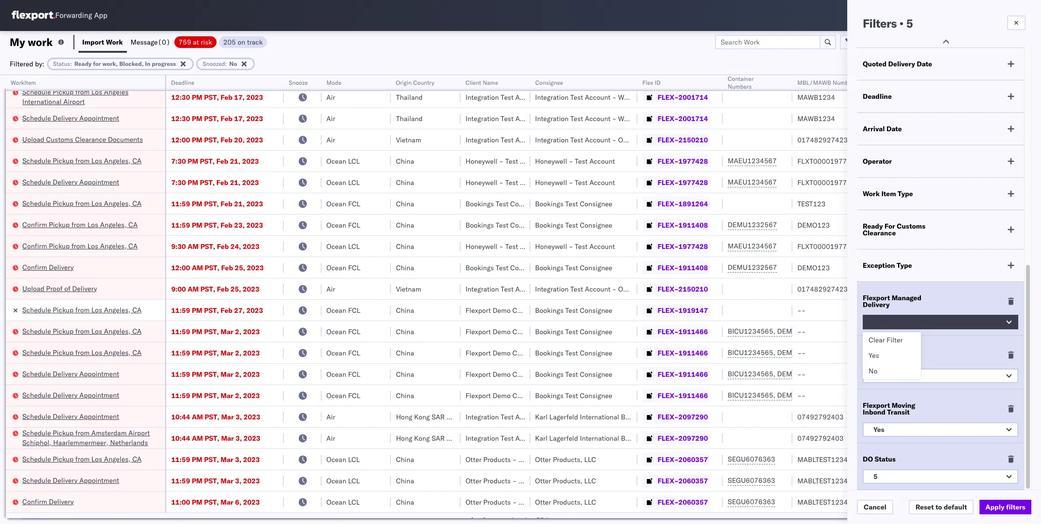 Task type: vqa. For each thing, say whether or not it's contained in the screenshot.


Task type: locate. For each thing, give the bounding box(es) containing it.
17, down 16,
[[234, 93, 245, 102]]

numbers for mbl/mawb numbers
[[833, 79, 857, 86]]

deadline down mbl/mawb numbers button
[[863, 92, 892, 101]]

yes down clear
[[869, 351, 880, 360]]

0 vertical spatial confirm pickup from los angeles, ca link
[[22, 220, 138, 230]]

yes button up moving on the bottom of the page
[[863, 369, 1019, 383]]

3 otter products - test account from the top
[[466, 477, 559, 486]]

filters • 5
[[863, 16, 914, 31]]

3 schedule delivery appointment from the top
[[22, 178, 119, 186]]

2150210 for 12:00 pm pst, feb 20, 2023
[[679, 136, 708, 144]]

17,
[[234, 93, 245, 102], [234, 114, 245, 123]]

in
[[145, 60, 151, 67]]

type right item
[[898, 190, 914, 198]]

1 vertical spatial bleckmann
[[647, 434, 682, 443]]

5 ocean from the top
[[327, 221, 347, 230]]

2,
[[235, 327, 242, 336], [235, 349, 242, 358], [235, 370, 242, 379], [235, 391, 242, 400]]

schedule pickup from amsterdam airport schiphol, haarlemmermeer, netherlands button
[[22, 428, 153, 449]]

0 vertical spatial lagerfeld
[[550, 413, 579, 422]]

6 schedule delivery appointment link from the top
[[22, 412, 119, 422]]

status right do
[[875, 455, 896, 464]]

pickup inside schedule pickup from amsterdam airport schiphol, haarlemmermeer, netherlands
[[53, 429, 74, 438]]

15 flex- from the top
[[658, 370, 679, 379]]

1 vertical spatial 25,
[[231, 285, 241, 294]]

ca for fourth schedule pickup from los angeles, ca "link" from the top of the page
[[132, 327, 142, 336]]

25, up 27,
[[231, 285, 241, 294]]

2 demo from the top
[[493, 327, 511, 336]]

c/o
[[634, 413, 645, 422], [634, 434, 645, 443]]

los for 2nd confirm pickup from los angeles, ca link from the top
[[87, 242, 98, 250]]

1 horizontal spatial import
[[892, 348, 914, 356]]

flex-2060357 button
[[643, 453, 710, 467], [643, 453, 710, 467], [643, 474, 710, 488], [643, 474, 710, 488], [643, 496, 710, 509], [643, 496, 710, 509]]

07492792403
[[798, 413, 844, 422], [798, 434, 844, 443]]

2 vertical spatial international
[[580, 434, 620, 443]]

1891264
[[679, 199, 708, 208]]

ocean fcl
[[327, 199, 361, 208], [327, 221, 361, 230], [327, 263, 361, 272], [327, 306, 361, 315], [327, 327, 361, 336], [327, 349, 361, 358], [327, 370, 361, 379], [327, 391, 361, 400]]

customs right the for
[[898, 222, 926, 231]]

1 vertical spatial mabltest12345
[[798, 477, 853, 486]]

from inside schedule pickup from amsterdam airport schiphol, haarlemmermeer, netherlands
[[75, 429, 90, 438]]

0 vertical spatial 25,
[[235, 263, 245, 272]]

2 western from the top
[[619, 114, 644, 123]]

7:30 for schedule delivery appointment
[[171, 178, 186, 187]]

delivery for 12:00 am pst, feb 25, 2023 confirm delivery button
[[49, 263, 74, 272]]

2 11:59 from the top
[[171, 199, 190, 208]]

21, down 20,
[[230, 157, 241, 166]]

0 vertical spatial international
[[22, 97, 62, 106]]

los for first schedule pickup from los angeles, ca "link"
[[91, 156, 102, 165]]

0 vertical spatial 10:44
[[171, 413, 190, 422]]

name
[[483, 79, 499, 86]]

1 vertical spatial date
[[887, 125, 903, 133]]

2 1911408 from the top
[[679, 263, 708, 272]]

los for 'schedule pickup from los angeles international airport' link at the left top of the page
[[91, 88, 102, 96]]

: up 11:59 pm pst, feb 16, 2023
[[225, 60, 227, 67]]

7:30 for schedule pickup from los angeles, ca
[[171, 157, 186, 166]]

20
[[945, 370, 954, 379], [945, 391, 954, 400]]

confirm delivery link for 12:00 am pst, feb 25, 2023
[[22, 263, 74, 272]]

5 flex- from the top
[[658, 157, 679, 166]]

1 11:59 from the top
[[171, 72, 190, 80]]

deadline inside button
[[171, 79, 195, 86]]

3 ocean fcl from the top
[[327, 263, 361, 272]]

test 20 wi team assignment
[[932, 370, 1016, 379], [932, 391, 1016, 400]]

1 vertical spatial confirm pickup from los angeles, ca link
[[22, 241, 138, 251]]

origin country
[[396, 79, 435, 86]]

reset to default
[[916, 503, 968, 512]]

upload proof of delivery button
[[22, 284, 97, 295]]

operator
[[932, 79, 955, 86], [863, 157, 893, 166]]

flex-1977428 for schedule delivery appointment
[[658, 178, 708, 187]]

9:00
[[171, 285, 186, 294]]

ready for customs clearance
[[863, 222, 926, 238]]

from for first schedule pickup from los angeles, ca "link"
[[75, 156, 90, 165]]

clearance up exception
[[863, 229, 897, 238]]

11:59 pm pst, mar 2, 2023 for fourth the schedule pickup from los angeles, ca 'button' from the top
[[171, 349, 260, 358]]

clearance left documents
[[75, 135, 106, 144]]

5
[[907, 16, 914, 31], [874, 473, 878, 481]]

7:30 pm pst, feb 21, 2023 up 11:59 pm pst, feb 21, 2023
[[171, 178, 259, 187]]

angeles, for 4th schedule pickup from los angeles, ca "link" from the bottom
[[104, 306, 131, 314]]

2 lcl from the top
[[348, 157, 360, 166]]

2 assignment from the top
[[981, 391, 1016, 400]]

3 mabltest12345 from the top
[[798, 498, 853, 507]]

honeywell - test account
[[466, 157, 546, 166], [536, 157, 615, 166], [466, 178, 546, 187], [536, 178, 615, 187], [466, 242, 546, 251], [536, 242, 615, 251]]

delivery inside flexport managed delivery
[[863, 301, 890, 309]]

1 confirm pickup from los angeles, ca from the top
[[22, 220, 138, 229]]

1911408 down 1891264
[[679, 221, 708, 230]]

1 demo123 from the top
[[798, 221, 831, 230]]

los inside 'schedule pickup from los angeles international airport'
[[91, 88, 102, 96]]

11:00 pm pst, mar 6, 2023
[[171, 498, 260, 507]]

1977428 for schedule pickup from los angeles, ca
[[679, 157, 708, 166]]

yes button down moving on the bottom of the page
[[863, 423, 1019, 437]]

12:30 pm pst, feb 17, 2023 up 12:00 pm pst, feb 20, 2023
[[171, 114, 263, 123]]

0 vertical spatial hong kong sar china
[[396, 413, 465, 422]]

1 horizontal spatial date
[[917, 60, 933, 68]]

karl lagerfeld international b.v c/o bleckmann
[[536, 413, 682, 422], [536, 434, 682, 443]]

list box containing clear filter
[[863, 333, 922, 379]]

0 vertical spatial 7:30 pm pst, feb 21, 2023
[[171, 157, 259, 166]]

7:30 up 11:59 pm pst, feb 21, 2023
[[171, 178, 186, 187]]

exception
[[863, 261, 896, 270]]

delivery for 5th schedule delivery appointment button from the top of the page
[[53, 391, 78, 400]]

2 ocean lcl from the top
[[327, 157, 360, 166]]

flex-2060357 for schedule pickup from los angeles, ca
[[658, 455, 708, 464]]

1 vertical spatial upload
[[22, 284, 44, 293]]

feb down deadline button
[[221, 93, 233, 102]]

1 vertical spatial flxt00001977428a
[[798, 178, 865, 187]]

3 schedule pickup from los angeles, ca from the top
[[22, 306, 142, 314]]

4 schedule from the top
[[22, 156, 51, 165]]

11:59 pm pst, mar 2, 2023 for 3rd the schedule pickup from los angeles, ca 'button' from the top
[[171, 327, 260, 336]]

1977428
[[679, 157, 708, 166], [679, 178, 708, 187], [679, 242, 708, 251]]

2 1977428 from the top
[[679, 178, 708, 187]]

12:30 down 'progress'
[[171, 93, 190, 102]]

confirm delivery link
[[22, 263, 74, 272], [22, 497, 74, 507]]

account
[[533, 72, 559, 80], [585, 93, 611, 102], [585, 114, 611, 123], [516, 136, 541, 144], [585, 136, 611, 144], [520, 157, 546, 166], [590, 157, 615, 166], [520, 178, 546, 187], [590, 178, 615, 187], [520, 242, 546, 251], [590, 242, 615, 251], [516, 285, 541, 294], [585, 285, 611, 294], [533, 455, 559, 464], [533, 477, 559, 486], [533, 498, 559, 507]]

0 vertical spatial import
[[82, 38, 104, 46]]

1 vertical spatial no
[[869, 367, 878, 376]]

work left item
[[863, 190, 880, 198]]

9 resize handle column header from the left
[[781, 75, 793, 525]]

2150210 for 9:00 am pst, feb 25, 2023
[[679, 285, 708, 294]]

confirm delivery
[[22, 263, 74, 272], [22, 498, 74, 506]]

feb up 11:59 pm pst, feb 21, 2023
[[217, 178, 228, 187]]

0 vertical spatial vietnam
[[396, 136, 421, 144]]

5 down 'do status'
[[874, 473, 878, 481]]

5 button
[[863, 470, 1019, 484]]

thailand
[[396, 93, 423, 102], [396, 114, 423, 123]]

15 ocean from the top
[[327, 498, 347, 507]]

angeles, for fourth schedule pickup from los angeles, ca "link" from the top of the page
[[104, 327, 131, 336]]

confirm for 12:00 am pst, feb 25, 2023
[[22, 263, 47, 272]]

from inside 'schedule pickup from los angeles international airport'
[[75, 88, 90, 96]]

1 ocean from the top
[[327, 72, 347, 80]]

4 demo from the top
[[493, 370, 511, 379]]

upload customs clearance documents
[[22, 135, 143, 144]]

11 schedule from the top
[[22, 391, 51, 400]]

1 vertical spatial demo123
[[798, 263, 831, 272]]

flxt00001977428a for confirm pickup from los angeles, ca
[[798, 242, 865, 251]]

1 vertical spatial 2150210
[[679, 285, 708, 294]]

1 flex-1977428 from the top
[[658, 157, 708, 166]]

flex-1911408 up flex-1919147
[[658, 263, 708, 272]]

4 products, from the top
[[553, 498, 583, 507]]

schedule delivery appointment
[[22, 71, 119, 80], [22, 114, 119, 122], [22, 178, 119, 186], [22, 370, 119, 378], [22, 391, 119, 400], [22, 412, 119, 421], [22, 476, 119, 485]]

21, up 23,
[[234, 199, 245, 208]]

0 vertical spatial 017482927423
[[798, 136, 848, 144]]

yes
[[869, 351, 880, 360], [874, 372, 885, 381], [874, 426, 885, 434]]

yes down inbond
[[874, 426, 885, 434]]

2 otter products - test account from the top
[[466, 455, 559, 464]]

2 karl lagerfeld international b.v c/o bleckmann from the top
[[536, 434, 682, 443]]

3 2060357 from the top
[[679, 498, 708, 507]]

1 vertical spatial flex-2060357
[[658, 477, 708, 486]]

resize handle column header for deadline
[[273, 75, 284, 525]]

3 appointment from the top
[[79, 178, 119, 186]]

flex-1919147 button
[[643, 304, 710, 317], [643, 304, 710, 317]]

1911408 up 1919147
[[679, 263, 708, 272]]

6 ocean fcl from the top
[[327, 349, 361, 358]]

2 10:44 am pst, mar 3, 2023 from the top
[[171, 434, 261, 443]]

3 otter products, llc from the top
[[536, 477, 597, 486]]

17, up 20,
[[234, 114, 245, 123]]

1 vertical spatial assignment
[[981, 391, 1016, 400]]

flex-1911408
[[658, 221, 708, 230], [658, 263, 708, 272]]

feb down 12:00 pm pst, feb 20, 2023
[[217, 157, 228, 166]]

5 inside button
[[874, 473, 878, 481]]

1 vertical spatial test 20 wi team assignment
[[932, 391, 1016, 400]]

schedule delivery appointment link for sixth schedule delivery appointment button from the top of the page
[[22, 412, 119, 422]]

1 vertical spatial flex-2097290
[[658, 434, 708, 443]]

1 vertical spatial confirm delivery link
[[22, 497, 74, 507]]

flex-1911466 for fourth the schedule pickup from los angeles, ca 'button' from the top
[[658, 349, 708, 358]]

0 vertical spatial operator
[[932, 79, 955, 86]]

1 otter products - test account from the top
[[466, 72, 559, 80]]

confirm for 9:30 am pst, feb 24, 2023
[[22, 242, 47, 250]]

1 vietnam from the top
[[396, 136, 421, 144]]

resize handle column header for flex id
[[712, 75, 723, 525]]

pickup for 5th schedule pickup from los angeles, ca "link"
[[53, 348, 74, 357]]

2 flex-1977428 from the top
[[658, 178, 708, 187]]

0 horizontal spatial numbers
[[728, 83, 752, 90]]

from for first schedule pickup from los angeles, ca "link" from the bottom of the page
[[75, 455, 90, 464]]

1 vertical spatial flex-1977428
[[658, 178, 708, 187]]

4 2, from the top
[[235, 391, 242, 400]]

numbers down container
[[728, 83, 752, 90]]

1 vertical spatial 12:00
[[171, 263, 190, 272]]

25, down 24,
[[235, 263, 245, 272]]

yes for flexport moving inbond transit
[[874, 426, 885, 434]]

2 schedule pickup from los angeles, ca button from the top
[[22, 199, 142, 209]]

work inside button
[[106, 38, 123, 46]]

consignee inside consignee button
[[536, 79, 563, 86]]

0 vertical spatial 07492792403
[[798, 413, 844, 422]]

work up status : ready for work, blocked, in progress in the left of the page
[[106, 38, 123, 46]]

pickup inside 'schedule pickup from los angeles international airport'
[[53, 88, 74, 96]]

0 vertical spatial customs
[[46, 135, 73, 144]]

1 karl from the top
[[536, 413, 548, 422]]

work
[[28, 35, 53, 49]]

am for schedule delivery appointment
[[192, 413, 203, 422]]

3 bicu1234565, from the top
[[728, 370, 776, 379]]

date
[[917, 60, 933, 68], [887, 125, 903, 133]]

resize handle column header for mbl/mawb numbers
[[915, 75, 927, 525]]

0 horizontal spatial no
[[229, 60, 237, 67]]

deadline down 'progress'
[[171, 79, 195, 86]]

flex
[[643, 79, 654, 86]]

(0)
[[158, 38, 170, 46]]

1 vertical spatial b.v
[[621, 434, 632, 443]]

7:30 pm pst, feb 21, 2023
[[171, 157, 259, 166], [171, 178, 259, 187]]

pickup for 'schedule pickup from los angeles international airport' link at the left top of the page
[[53, 88, 74, 96]]

filter
[[887, 336, 903, 345]]

schedule delivery appointment link for first schedule delivery appointment button from the top
[[22, 71, 119, 80]]

1 vertical spatial 17,
[[234, 114, 245, 123]]

1 horizontal spatial ready
[[863, 222, 884, 231]]

2 12:30 pm pst, feb 17, 2023 from the top
[[171, 114, 263, 123]]

2 hong kong sar china from the top
[[396, 434, 465, 443]]

2 11:59 pm pst, mar 2, 2023 from the top
[[171, 349, 260, 358]]

forwarding app link
[[12, 11, 107, 20]]

6 schedule delivery appointment button from the top
[[22, 412, 119, 423]]

0 vertical spatial flex-1911408
[[658, 221, 708, 230]]

action
[[1008, 38, 1029, 46]]

schedule pickup from los angeles, ca for first schedule pickup from los angeles, ca "link" from the bottom of the page
[[22, 455, 142, 464]]

yes button for flexport moving inbond transit
[[863, 423, 1019, 437]]

2 11:59 pm pst, mar 3, 2023 from the top
[[171, 477, 260, 486]]

team
[[964, 370, 979, 379], [964, 391, 979, 400]]

import work
[[82, 38, 123, 46]]

0 vertical spatial hong
[[396, 413, 413, 422]]

type right exception
[[897, 261, 913, 270]]

0 vertical spatial 1911408
[[679, 221, 708, 230]]

feb left 16,
[[221, 72, 233, 80]]

2060357 for confirm delivery
[[679, 498, 708, 507]]

delivery
[[889, 60, 916, 68], [53, 71, 78, 80], [53, 114, 78, 122], [53, 178, 78, 186], [49, 263, 74, 272], [72, 284, 97, 293], [863, 301, 890, 309], [53, 370, 78, 378], [53, 391, 78, 400], [53, 412, 78, 421], [53, 476, 78, 485], [49, 498, 74, 506]]

0 vertical spatial flex-1977428
[[658, 157, 708, 166]]

from for fifth schedule pickup from los angeles, ca "link" from the bottom of the page
[[75, 199, 90, 208]]

0 vertical spatial demo123
[[798, 221, 831, 230]]

0 vertical spatial thailand
[[396, 93, 423, 102]]

2 confirm pickup from los angeles, ca button from the top
[[22, 241, 138, 252]]

am for confirm delivery
[[192, 263, 203, 272]]

1 vertical spatial 2001714
[[679, 114, 708, 123]]

message (0)
[[131, 38, 170, 46]]

: up workitem button
[[70, 60, 72, 67]]

6 schedule pickup from los angeles, ca from the top
[[22, 455, 142, 464]]

list box
[[863, 333, 922, 379]]

3 resize handle column header from the left
[[310, 75, 322, 525]]

los for first confirm pickup from los angeles, ca link
[[87, 220, 98, 229]]

segu6076363 for confirm delivery
[[728, 498, 776, 507]]

confirm delivery for 11:00
[[22, 498, 74, 506]]

21, up 11:59 pm pst, feb 21, 2023
[[230, 178, 241, 187]]

customs down clear
[[863, 354, 892, 363]]

2 otter products, llc from the top
[[536, 455, 597, 464]]

25, for 9:00 am pst, feb 25, 2023
[[231, 285, 241, 294]]

schedule pickup from los angeles, ca for first schedule pickup from los angeles, ca "link"
[[22, 156, 142, 165]]

12:00
[[171, 136, 190, 144], [171, 263, 190, 272]]

7:30 pm pst, feb 21, 2023 down 12:00 pm pst, feb 20, 2023
[[171, 157, 259, 166]]

numbers for container numbers
[[728, 83, 752, 90]]

airport down workitem button
[[63, 97, 85, 106]]

3 fcl from the top
[[348, 263, 361, 272]]

numbers inside the container numbers
[[728, 83, 752, 90]]

0 vertical spatial 2097290
[[679, 413, 708, 422]]

ready inside 'ready for customs clearance'
[[863, 222, 884, 231]]

7:30 pm pst, feb 21, 2023 for schedule delivery appointment
[[171, 178, 259, 187]]

no down the flexport import customs
[[869, 367, 878, 376]]

yes down the flexport import customs
[[874, 372, 885, 381]]

8 ocean from the top
[[327, 306, 347, 315]]

0 vertical spatial assignment
[[981, 370, 1016, 379]]

0 vertical spatial yes button
[[863, 369, 1019, 383]]

appointment
[[79, 71, 119, 80], [79, 114, 119, 122], [79, 178, 119, 186], [79, 370, 119, 378], [79, 391, 119, 400], [79, 412, 119, 421], [79, 476, 119, 485]]

0 vertical spatial 5
[[907, 16, 914, 31]]

1 sar from the top
[[432, 413, 445, 422]]

11:59 pm pst, feb 27, 2023
[[171, 306, 263, 315]]

customs inside 'ready for customs clearance'
[[898, 222, 926, 231]]

flexport inside flexport managed delivery
[[863, 294, 891, 303]]

5 -- from the top
[[798, 391, 806, 400]]

flex-1911408 for 12:00 am pst, feb 25, 2023
[[658, 263, 708, 272]]

1 vertical spatial flex-2150210
[[658, 285, 708, 294]]

demo
[[493, 306, 511, 315], [493, 327, 511, 336], [493, 349, 511, 358], [493, 370, 511, 379], [493, 391, 511, 400]]

numbers right mbl/mawb at right top
[[833, 79, 857, 86]]

1 vertical spatial confirm delivery button
[[22, 497, 74, 508]]

resize handle column header for workitem
[[154, 75, 166, 525]]

3 flexport demo consignee from the top
[[466, 349, 545, 358]]

1 flex-2001714 from the top
[[658, 93, 708, 102]]

no inside list box
[[869, 367, 878, 376]]

1 confirm pickup from los angeles, ca link from the top
[[22, 220, 138, 230]]

0 vertical spatial test
[[932, 370, 944, 379]]

1 vertical spatial integration test account - western digital
[[536, 114, 666, 123]]

2 bleckmann from the top
[[647, 434, 682, 443]]

1 vertical spatial flex-2001714
[[658, 114, 708, 123]]

forwarding app
[[55, 11, 107, 20]]

2 flex-2150210 from the top
[[658, 285, 708, 294]]

delivery for first schedule delivery appointment button from the top
[[53, 71, 78, 80]]

1911408
[[679, 221, 708, 230], [679, 263, 708, 272]]

from for fourth schedule pickup from los angeles, ca "link" from the top of the page
[[75, 327, 90, 336]]

customs down 'schedule pickup from los angeles international airport'
[[46, 135, 73, 144]]

0 vertical spatial flex-2060357
[[658, 455, 708, 464]]

0 vertical spatial team
[[964, 370, 979, 379]]

status right by:
[[53, 60, 70, 67]]

cancel
[[864, 503, 887, 512]]

1 flxt00001977428a from the top
[[798, 157, 865, 166]]

2 c/o from the top
[[634, 434, 645, 443]]

1 flex-1911466 from the top
[[658, 327, 708, 336]]

schedule inside 'schedule pickup from los angeles international airport'
[[22, 88, 51, 96]]

5 schedule pickup from los angeles, ca button from the top
[[22, 455, 142, 465]]

schedule pickup from los angeles, ca for 4th schedule pickup from los angeles, ca "link" from the bottom
[[22, 306, 142, 314]]

confirm pickup from los angeles, ca button
[[22, 220, 138, 231], [22, 241, 138, 252]]

1 vertical spatial 1911408
[[679, 263, 708, 272]]

schedule delivery appointment link for 1st schedule delivery appointment button from the bottom
[[22, 476, 119, 486]]

1 b.v from the top
[[621, 413, 632, 422]]

2 schedule pickup from los angeles, ca from the top
[[22, 199, 142, 208]]

0 vertical spatial flxt00001977428a
[[798, 157, 865, 166]]

flexport inside the flexport import customs
[[863, 348, 891, 356]]

16,
[[234, 72, 245, 80]]

bleckmann
[[647, 413, 682, 422], [647, 434, 682, 443]]

0 vertical spatial western
[[619, 93, 644, 102]]

schiphol,
[[22, 439, 51, 447]]

for
[[93, 60, 101, 67]]

delivery for 1st schedule delivery appointment button from the bottom
[[53, 476, 78, 485]]

flex-1911408 down flex-1891264
[[658, 221, 708, 230]]

1 vertical spatial flex-1911408
[[658, 263, 708, 272]]

3 flex-1977428 from the top
[[658, 242, 708, 251]]

16 flex- from the top
[[658, 391, 679, 400]]

1 horizontal spatial customs
[[863, 354, 892, 363]]

0 vertical spatial flex-2001714
[[658, 93, 708, 102]]

flex-1911466 for 3rd the schedule pickup from los angeles, ca 'button' from the top
[[658, 327, 708, 336]]

workitem button
[[6, 77, 156, 87]]

ca for 4th schedule pickup from los angeles, ca "link" from the bottom
[[132, 306, 142, 314]]

no up 16,
[[229, 60, 237, 67]]

of
[[64, 284, 70, 293]]

5 right •
[[907, 16, 914, 31]]

pickup for fifth schedule pickup from los angeles, ca "link" from the bottom of the page
[[53, 199, 74, 208]]

resize handle column header
[[154, 75, 166, 525], [273, 75, 284, 525], [310, 75, 322, 525], [380, 75, 391, 525], [449, 75, 461, 525], [519, 75, 531, 525], [626, 75, 638, 525], [712, 75, 723, 525], [781, 75, 793, 525], [915, 75, 927, 525], [985, 75, 997, 525], [1017, 75, 1029, 525]]

import up the for
[[82, 38, 104, 46]]

3 products from the top
[[484, 477, 511, 486]]

11:59 pm pst, mar 2, 2023 for 5th schedule delivery appointment button from the top of the page
[[171, 391, 260, 400]]

customs for flexport import customs
[[863, 354, 892, 363]]

customs inside button
[[46, 135, 73, 144]]

customs inside the flexport import customs
[[863, 354, 892, 363]]

1 vertical spatial 7:30
[[171, 178, 186, 187]]

0 vertical spatial ready
[[74, 60, 92, 67]]

1 vertical spatial segu6076363
[[728, 477, 776, 485]]

2 thailand from the top
[[396, 114, 423, 123]]

los for 5th schedule pickup from los angeles, ca "link"
[[91, 348, 102, 357]]

1 vertical spatial type
[[897, 261, 913, 270]]

feb down 12:00 am pst, feb 25, 2023
[[217, 285, 229, 294]]

1 vertical spatial yes
[[874, 372, 885, 381]]

0 vertical spatial confirm delivery link
[[22, 263, 74, 272]]

7:30 down 12:00 pm pst, feb 20, 2023
[[171, 157, 186, 166]]

flex-2150210 button
[[643, 133, 710, 147], [643, 133, 710, 147], [643, 282, 710, 296], [643, 282, 710, 296]]

1 vertical spatial team
[[964, 391, 979, 400]]

mabltest12345 for schedule pickup from los angeles, ca
[[798, 455, 853, 464]]

25, for 12:00 am pst, feb 25, 2023
[[235, 263, 245, 272]]

flex-2150210 for 12:00 pm pst, feb 20, 2023
[[658, 136, 708, 144]]

products
[[484, 72, 511, 80], [484, 455, 511, 464], [484, 477, 511, 486], [484, 498, 511, 507]]

1 hong kong sar china from the top
[[396, 413, 465, 422]]

: for status
[[70, 60, 72, 67]]

flex-1988285
[[658, 72, 708, 80]]

2 kong from the top
[[414, 434, 430, 443]]

1 20 from the top
[[945, 370, 954, 379]]

2150210
[[679, 136, 708, 144], [679, 285, 708, 294]]

2 vertical spatial mabltest12345
[[798, 498, 853, 507]]

schedule pickup from los angeles international airport
[[22, 88, 129, 106]]

0 vertical spatial segu6076363
[[728, 455, 776, 464]]

demo123 for 12:00 am pst, feb 25, 2023
[[798, 263, 831, 272]]

0 vertical spatial 20
[[945, 370, 954, 379]]

1 horizontal spatial airport
[[128, 429, 150, 438]]

test
[[932, 370, 944, 379], [932, 391, 944, 400]]

delivery for sixth schedule delivery appointment button from the top of the page
[[53, 412, 78, 421]]

mawb1234
[[798, 93, 836, 102], [798, 114, 836, 123]]

flex-1911466 button
[[643, 325, 710, 339], [643, 325, 710, 339], [643, 346, 710, 360], [643, 346, 710, 360], [643, 368, 710, 381], [643, 368, 710, 381], [643, 389, 710, 403], [643, 389, 710, 403]]

0 horizontal spatial deadline
[[171, 79, 195, 86]]

import down filter
[[892, 348, 914, 356]]

11 flex- from the top
[[658, 285, 679, 294]]

2 vertical spatial customs
[[863, 354, 892, 363]]

11:59 pm pst, mar 3, 2023
[[171, 455, 260, 464], [171, 477, 260, 486]]

2 flex-1911466 from the top
[[658, 349, 708, 358]]

1 flex-1911408 from the top
[[658, 221, 708, 230]]

airport up netherlands
[[128, 429, 150, 438]]

0 vertical spatial 12:30 pm pst, feb 17, 2023
[[171, 93, 263, 102]]

mabltest12345 for confirm delivery
[[798, 498, 853, 507]]

1 vertical spatial hong kong sar china
[[396, 434, 465, 443]]

airport inside 'schedule pickup from los angeles international airport'
[[63, 97, 85, 106]]

schedule pickup from los angeles, ca link
[[22, 156, 142, 166], [22, 199, 142, 208], [22, 305, 142, 315], [22, 327, 142, 336], [22, 348, 142, 358], [22, 455, 142, 464]]

1 vertical spatial 12:30 pm pst, feb 17, 2023
[[171, 114, 263, 123]]

0 horizontal spatial ready
[[74, 60, 92, 67]]

12 ocean from the top
[[327, 391, 347, 400]]

2 vertical spatial flex-1977428
[[658, 242, 708, 251]]

1 horizontal spatial clearance
[[863, 229, 897, 238]]

feb up 12:00 pm pst, feb 20, 2023
[[221, 114, 233, 123]]

batch action
[[987, 38, 1029, 46]]

los for fourth schedule pickup from los angeles, ca "link" from the top of the page
[[91, 327, 102, 336]]

flexport. image
[[12, 11, 55, 20]]

flex-2150210 for 9:00 am pst, feb 25, 2023
[[658, 285, 708, 294]]

0 vertical spatial confirm pickup from los angeles, ca button
[[22, 220, 138, 231]]

angeles, for 5th schedule pickup from los angeles, ca "link"
[[104, 348, 131, 357]]

1 vertical spatial ready
[[863, 222, 884, 231]]

3 ocean lcl from the top
[[327, 178, 360, 187]]

4 schedule delivery appointment from the top
[[22, 370, 119, 378]]

delivery for fourth schedule delivery appointment button from the bottom
[[53, 370, 78, 378]]

11 ocean from the top
[[327, 370, 347, 379]]

14 schedule from the top
[[22, 455, 51, 464]]

12:30 up 12:00 pm pst, feb 20, 2023
[[171, 114, 190, 123]]

integration
[[536, 93, 569, 102], [536, 114, 569, 123], [466, 136, 499, 144], [536, 136, 569, 144], [466, 285, 499, 294], [536, 285, 569, 294]]

1 flex-2060357 from the top
[[658, 455, 708, 464]]

12:30 pm pst, feb 17, 2023 down deadline button
[[171, 93, 263, 102]]

1 vertical spatial maeu1234567
[[728, 178, 777, 187]]

0 horizontal spatial 5
[[874, 473, 878, 481]]

0 vertical spatial deadline
[[171, 79, 195, 86]]

1 vertical spatial karl
[[536, 434, 548, 443]]

0 horizontal spatial import
[[82, 38, 104, 46]]

1 2150210 from the top
[[679, 136, 708, 144]]

2001714 down flex id button
[[679, 114, 708, 123]]

feb left 24,
[[217, 242, 229, 251]]

filtered by:
[[10, 59, 44, 68]]

feb down 24,
[[221, 263, 233, 272]]

pst,
[[204, 72, 219, 80], [204, 93, 219, 102], [204, 114, 219, 123], [204, 136, 219, 144], [200, 157, 215, 166], [200, 178, 215, 187], [204, 199, 219, 208], [204, 221, 219, 230], [201, 242, 215, 251], [205, 263, 220, 272], [201, 285, 215, 294], [204, 306, 219, 315], [204, 327, 219, 336], [204, 349, 219, 358], [204, 370, 219, 379], [204, 391, 219, 400], [205, 413, 220, 422], [205, 434, 220, 443], [204, 455, 219, 464], [204, 477, 219, 486], [204, 498, 219, 507]]

205 on track
[[223, 38, 263, 46]]

0 vertical spatial 2150210
[[679, 136, 708, 144]]

2001714 down the 1988285
[[679, 93, 708, 102]]

bicu1234565,
[[728, 327, 776, 336], [728, 349, 776, 357], [728, 370, 776, 379], [728, 391, 776, 400]]

pickup for 4th schedule pickup from los angeles, ca "link" from the bottom
[[53, 306, 74, 314]]

0 vertical spatial status
[[53, 60, 70, 67]]

upload customs clearance documents link
[[22, 135, 143, 144]]

0 vertical spatial confirm delivery
[[22, 263, 74, 272]]

flex-1891264
[[658, 199, 708, 208]]

1988285
[[679, 72, 708, 80]]

1 vertical spatial 11:59 pm pst, mar 3, 2023
[[171, 477, 260, 486]]

1 horizontal spatial work
[[863, 190, 880, 198]]

2001714
[[679, 93, 708, 102], [679, 114, 708, 123]]

27,
[[234, 306, 245, 315]]

arrival date
[[863, 125, 903, 133]]

upload customs clearance documents button
[[22, 135, 143, 145]]

4 llc from the top
[[585, 498, 597, 507]]



Task type: describe. For each thing, give the bounding box(es) containing it.
schedule pickup from los angeles international airport button
[[22, 87, 153, 107]]

schedule pickup from los angeles international airport link
[[22, 87, 153, 106]]

4 bicu1234565, demu1232567 from the top
[[728, 391, 827, 400]]

12:00 am pst, feb 25, 2023
[[171, 263, 264, 272]]

9:30
[[171, 242, 186, 251]]

pickup for first schedule pickup from los angeles, ca "link"
[[53, 156, 74, 165]]

5 lcl from the top
[[348, 455, 360, 464]]

2 lagerfeld from the top
[[550, 434, 579, 443]]

transit
[[888, 408, 910, 417]]

my work
[[10, 35, 53, 49]]

from for 5th schedule pickup from los angeles, ca "link"
[[75, 348, 90, 357]]

flexport inside flexport moving inbond transit
[[863, 401, 891, 410]]

resize handle column header for origin country
[[449, 75, 461, 525]]

20 flex- from the top
[[658, 477, 679, 486]]

3 schedule delivery appointment button from the top
[[22, 177, 119, 188]]

feb left 20,
[[221, 136, 233, 144]]

test123
[[798, 199, 826, 208]]

0 vertical spatial 21,
[[230, 157, 241, 166]]

4 ocean from the top
[[327, 199, 347, 208]]

flex-1911408 for 11:59 pm pst, feb 23, 2023
[[658, 221, 708, 230]]

batch
[[987, 38, 1006, 46]]

5 air from the top
[[327, 413, 335, 422]]

1 10:44 from the top
[[171, 413, 190, 422]]

resize handle column header for consignee
[[626, 75, 638, 525]]

1 vertical spatial deadline
[[863, 92, 892, 101]]

international inside 'schedule pickup from los angeles international airport'
[[22, 97, 62, 106]]

status : ready for work, blocked, in progress
[[53, 60, 176, 67]]

1 demo from the top
[[493, 306, 511, 315]]

confirm for 11:00 pm pst, mar 6, 2023
[[22, 498, 47, 506]]

resize handle column header for mode
[[380, 75, 391, 525]]

mbl/mawb numbers
[[798, 79, 857, 86]]

origin country button
[[391, 77, 451, 87]]

19 flex- from the top
[[658, 455, 679, 464]]

9:00 am pst, feb 25, 2023
[[171, 285, 260, 294]]

9 11:59 from the top
[[171, 455, 190, 464]]

resize handle column header for container numbers
[[781, 75, 793, 525]]

ca for first schedule pickup from los angeles, ca "link"
[[132, 156, 142, 165]]

2 2097290 from the top
[[679, 434, 708, 443]]

10 schedule from the top
[[22, 370, 51, 378]]

2 integration test account - western digital from the top
[[536, 114, 666, 123]]

12 schedule from the top
[[22, 412, 51, 421]]

resize handle column header for client name
[[519, 75, 531, 525]]

6 11:59 from the top
[[171, 349, 190, 358]]

2 07492792403 from the top
[[798, 434, 844, 443]]

1 vertical spatial international
[[580, 413, 620, 422]]

1 integration test account - western digital from the top
[[536, 93, 666, 102]]

clearance inside upload customs clearance documents link
[[75, 135, 106, 144]]

1 bleckmann from the top
[[647, 413, 682, 422]]

container numbers button
[[723, 73, 783, 91]]

from for 4th schedule pickup from los angeles, ca "link" from the bottom
[[75, 306, 90, 314]]

2 1911466 from the top
[[679, 349, 708, 358]]

9 flex- from the top
[[658, 242, 679, 251]]

0 vertical spatial date
[[917, 60, 933, 68]]

•
[[900, 16, 904, 31]]

import work button
[[78, 31, 127, 53]]

flex-1977428 for schedule pickup from los angeles, ca
[[658, 157, 708, 166]]

11:59 pm pst, feb 16, 2023
[[171, 72, 263, 80]]

blocked,
[[119, 60, 144, 67]]

1 12:30 from the top
[[171, 93, 190, 102]]

4 flexport demo consignee from the top
[[466, 370, 545, 379]]

14 flex- from the top
[[658, 349, 679, 358]]

angeles, for first schedule pickup from los angeles, ca "link"
[[104, 156, 131, 165]]

yes for flexport import customs
[[874, 372, 885, 381]]

angeles, for first schedule pickup from los angeles, ca "link" from the bottom of the page
[[104, 455, 131, 464]]

1 horizontal spatial 5
[[907, 16, 914, 31]]

12:00 for 12:00 am pst, feb 25, 2023
[[171, 263, 190, 272]]

3 -- from the top
[[798, 349, 806, 358]]

1 ocean fcl from the top
[[327, 199, 361, 208]]

3 flex-1911466 from the top
[[658, 370, 708, 379]]

6,
[[235, 498, 242, 507]]

maeu1234567 for schedule pickup from los angeles, ca
[[728, 157, 777, 165]]

2 schedule pickup from los angeles, ca link from the top
[[22, 199, 142, 208]]

origin
[[396, 79, 412, 86]]

confirm delivery for 12:00
[[22, 263, 74, 272]]

12:00 for 12:00 pm pst, feb 20, 2023
[[171, 136, 190, 144]]

reset to default button
[[909, 500, 975, 515]]

10 flex- from the top
[[658, 263, 679, 272]]

759
[[179, 38, 191, 46]]

1911408 for 12:00 am pst, feb 25, 2023
[[679, 263, 708, 272]]

0 horizontal spatial date
[[887, 125, 903, 133]]

759 at risk
[[179, 38, 212, 46]]

snoozed : no
[[203, 60, 237, 67]]

mode button
[[322, 77, 382, 87]]

5 appointment from the top
[[79, 391, 119, 400]]

2 test from the top
[[932, 391, 944, 400]]

delivery for second schedule delivery appointment button from the top of the page
[[53, 114, 78, 122]]

flex-1911466 for 5th schedule delivery appointment button from the top of the page
[[658, 391, 708, 400]]

0 horizontal spatial operator
[[863, 157, 893, 166]]

1 schedule pickup from los angeles, ca button from the top
[[22, 156, 142, 167]]

do status
[[863, 455, 896, 464]]

7 appointment from the top
[[79, 476, 119, 485]]

schedule delivery appointment link for second schedule delivery appointment button from the top of the page
[[22, 113, 119, 123]]

track
[[247, 38, 263, 46]]

flex-1919147
[[658, 306, 708, 315]]

2 wi from the top
[[956, 391, 962, 400]]

0 vertical spatial no
[[229, 60, 237, 67]]

quoted
[[863, 60, 887, 68]]

1 vertical spatial 21,
[[230, 178, 241, 187]]

205
[[223, 38, 236, 46]]

mbl/mawb
[[798, 79, 832, 86]]

1977428 for confirm pickup from los angeles, ca
[[679, 242, 708, 251]]

risk
[[201, 38, 212, 46]]

feb left 23,
[[221, 221, 233, 230]]

9:30 am pst, feb 24, 2023
[[171, 242, 260, 251]]

3 bicu1234565, demu1232567 from the top
[[728, 370, 827, 379]]

client
[[466, 79, 482, 86]]

017482927423 for 9:00 am pst, feb 25, 2023
[[798, 285, 848, 294]]

airport inside schedule pickup from amsterdam airport schiphol, haarlemmermeer, netherlands
[[128, 429, 150, 438]]

schedule pickup from amsterdam airport schiphol, haarlemmermeer, netherlands link
[[22, 428, 153, 448]]

11:59 pm pst, feb 23, 2023
[[171, 221, 263, 230]]

client name button
[[461, 77, 521, 87]]

5 demo from the top
[[493, 391, 511, 400]]

Search Work text field
[[715, 35, 821, 49]]

11 resize handle column header from the left
[[985, 75, 997, 525]]

20,
[[234, 136, 245, 144]]

progress
[[152, 60, 176, 67]]

id
[[655, 79, 661, 86]]

consignee button
[[531, 77, 628, 87]]

item
[[882, 190, 897, 198]]

1 17, from the top
[[234, 93, 245, 102]]

2 hong from the top
[[396, 434, 413, 443]]

proof
[[46, 284, 63, 293]]

for
[[885, 222, 896, 231]]

schedule inside schedule pickup from amsterdam airport schiphol, haarlemmermeer, netherlands
[[22, 429, 51, 438]]

1 2, from the top
[[235, 327, 242, 336]]

batch action button
[[972, 35, 1036, 49]]

2 flex-2001714 from the top
[[658, 114, 708, 123]]

import inside button
[[82, 38, 104, 46]]

do
[[863, 455, 874, 464]]

segu6076363 for schedule pickup from los angeles, ca
[[728, 455, 776, 464]]

documents
[[108, 135, 143, 144]]

schedule pickup from amsterdam airport schiphol, haarlemmermeer, netherlands
[[22, 429, 150, 447]]

arrival
[[863, 125, 886, 133]]

schedule delivery appointment link for fourth schedule delivery appointment button from the bottom
[[22, 369, 119, 379]]

mbl/mawb numbers button
[[793, 77, 917, 87]]

angeles
[[104, 88, 129, 96]]

workitem
[[11, 79, 36, 86]]

7 ocean lcl from the top
[[327, 498, 360, 507]]

maeu1234567 for confirm pickup from los angeles, ca
[[728, 242, 777, 251]]

flex-1977428 for confirm pickup from los angeles, ca
[[658, 242, 708, 251]]

reset
[[916, 503, 935, 512]]

vietnam for 12:00 pm pst, feb 20, 2023
[[396, 136, 421, 144]]

8 ocean fcl from the top
[[327, 391, 361, 400]]

2 2060357 from the top
[[679, 477, 708, 486]]

vietnam for 9:00 am pst, feb 25, 2023
[[396, 285, 421, 294]]

1 western from the top
[[619, 93, 644, 102]]

1977428 for schedule delivery appointment
[[679, 178, 708, 187]]

on
[[238, 38, 245, 46]]

nyku9743990
[[728, 71, 776, 80]]

flexport moving inbond transit
[[863, 401, 916, 417]]

maeu1234567 for schedule delivery appointment
[[728, 178, 777, 187]]

los for fifth schedule pickup from los angeles, ca "link" from the bottom of the page
[[91, 199, 102, 208]]

1 -- from the top
[[798, 306, 806, 315]]

amsterdam
[[91, 429, 127, 438]]

12 resize handle column header from the left
[[1017, 75, 1029, 525]]

from for schedule pickup from amsterdam airport schiphol, haarlemmermeer, netherlands link
[[75, 429, 90, 438]]

apply
[[986, 503, 1005, 512]]

1 llc from the top
[[585, 72, 597, 80]]

4 products from the top
[[484, 498, 511, 507]]

cancel button
[[858, 500, 894, 515]]

2060357 for schedule pickup from los angeles, ca
[[679, 455, 708, 464]]

7 11:59 from the top
[[171, 370, 190, 379]]

1 test from the top
[[932, 370, 944, 379]]

10 11:59 from the top
[[171, 477, 190, 486]]

0 vertical spatial type
[[898, 190, 914, 198]]

7:30 pm pst, feb 21, 2023 for schedule pickup from los angeles, ca
[[171, 157, 259, 166]]

1 bicu1234565, from the top
[[728, 327, 776, 336]]

7 ocean fcl from the top
[[327, 370, 361, 379]]

delivery for confirm delivery button related to 11:00 pm pst, mar 6, 2023
[[49, 498, 74, 506]]

flex id button
[[638, 77, 714, 87]]

pickup for first schedule pickup from los angeles, ca "link" from the bottom of the page
[[53, 455, 74, 464]]

client name
[[466, 79, 499, 86]]

los for first schedule pickup from los angeles, ca "link" from the bottom of the page
[[91, 455, 102, 464]]

from for 'schedule pickup from los angeles international airport' link at the left top of the page
[[75, 88, 90, 96]]

los for 4th schedule pickup from los angeles, ca "link" from the bottom
[[91, 306, 102, 314]]

0 vertical spatial yes
[[869, 351, 880, 360]]

schedule delivery appointment link for 5th schedule delivery appointment button from the top of the page
[[22, 391, 119, 400]]

5 ocean lcl from the top
[[327, 455, 360, 464]]

1 10:44 am pst, mar 3, 2023 from the top
[[171, 413, 261, 422]]

forwarding
[[55, 11, 92, 20]]

upload for upload proof of delivery
[[22, 284, 44, 293]]

mbltest1234
[[798, 72, 844, 80]]

mode
[[327, 79, 342, 86]]

angeles, for fifth schedule pickup from los angeles, ca "link" from the bottom of the page
[[104, 199, 131, 208]]

default
[[944, 503, 968, 512]]

5 schedule delivery appointment button from the top
[[22, 391, 119, 401]]

1 air from the top
[[327, 93, 335, 102]]

11:00
[[171, 498, 190, 507]]

flxt00001977428a for schedule delivery appointment
[[798, 178, 865, 187]]

yes button for flexport import customs
[[863, 369, 1019, 383]]

2 team from the top
[[964, 391, 979, 400]]

7 schedule from the top
[[22, 306, 51, 314]]

flexport import customs
[[863, 348, 914, 363]]

1 horizontal spatial operator
[[932, 79, 955, 86]]

1 c/o from the top
[[634, 413, 645, 422]]

1 ocean lcl from the top
[[327, 72, 360, 80]]

2 karl from the top
[[536, 434, 548, 443]]

demo123 for 11:59 pm pst, feb 23, 2023
[[798, 221, 831, 230]]

4 -- from the top
[[798, 370, 806, 379]]

0 horizontal spatial status
[[53, 60, 70, 67]]

clearance inside 'ready for customs clearance'
[[863, 229, 897, 238]]

2 flex-2060357 from the top
[[658, 477, 708, 486]]

feb up 11:59 pm pst, feb 23, 2023 at left top
[[221, 199, 233, 208]]

2 digital from the top
[[646, 114, 666, 123]]

work,
[[102, 60, 118, 67]]

2 -- from the top
[[798, 327, 806, 336]]

ca for fifth schedule pickup from los angeles, ca "link" from the bottom of the page
[[132, 199, 142, 208]]

Search Shipments (/) text field
[[856, 8, 950, 23]]

1919147
[[679, 306, 708, 315]]

ca for first schedule pickup from los angeles, ca "link" from the bottom of the page
[[132, 455, 142, 464]]

2 products from the top
[[484, 455, 511, 464]]

confirm delivery link for 11:00 pm pst, mar 6, 2023
[[22, 497, 74, 507]]

2 segu6076363 from the top
[[728, 477, 776, 485]]

6 lcl from the top
[[348, 477, 360, 486]]

to
[[936, 503, 943, 512]]

2 vertical spatial 21,
[[234, 199, 245, 208]]

schedule delivery appointment link for 3rd schedule delivery appointment button from the top of the page
[[22, 177, 119, 187]]

customs for ready for customs clearance
[[898, 222, 926, 231]]

7 lcl from the top
[[348, 498, 360, 507]]

confirm delivery button for 12:00 am pst, feb 25, 2023
[[22, 263, 74, 273]]

3 lcl from the top
[[348, 178, 360, 187]]

flexport managed delivery
[[863, 294, 922, 309]]

2 2, from the top
[[235, 349, 242, 358]]

am for confirm pickup from los angeles, ca
[[188, 242, 199, 251]]

clear filter
[[869, 336, 903, 345]]

3 demo from the top
[[493, 349, 511, 358]]

import inside the flexport import customs
[[892, 348, 914, 356]]

4 otter products, llc from the top
[[536, 498, 597, 507]]

4 air from the top
[[327, 285, 335, 294]]

apply filters button
[[980, 500, 1032, 515]]

schedule pickup from los angeles, ca for 5th schedule pickup from los angeles, ca "link"
[[22, 348, 142, 357]]

5 flexport demo consignee from the top
[[466, 391, 545, 400]]

apply filters
[[986, 503, 1026, 512]]

2 2001714 from the top
[[679, 114, 708, 123]]

7 schedule delivery appointment button from the top
[[22, 476, 119, 486]]

container
[[728, 75, 754, 82]]

017482927423 for 12:00 pm pst, feb 20, 2023
[[798, 136, 848, 144]]

snoozed
[[203, 60, 225, 67]]

12:00 pm pst, feb 20, 2023
[[171, 136, 263, 144]]

os
[[1014, 12, 1024, 19]]

schedule pickup from los angeles, ca for fourth schedule pickup from los angeles, ca "link" from the top of the page
[[22, 327, 142, 336]]

7 ocean from the top
[[327, 263, 347, 272]]

filtered
[[10, 59, 33, 68]]

4 1911466 from the top
[[679, 391, 708, 400]]

3 schedule pickup from los angeles, ca link from the top
[[22, 305, 142, 315]]

exception type
[[863, 261, 913, 270]]

1911408 for 11:59 pm pst, feb 23, 2023
[[679, 221, 708, 230]]

feb left 27,
[[221, 306, 233, 315]]

1 horizontal spatial status
[[875, 455, 896, 464]]



